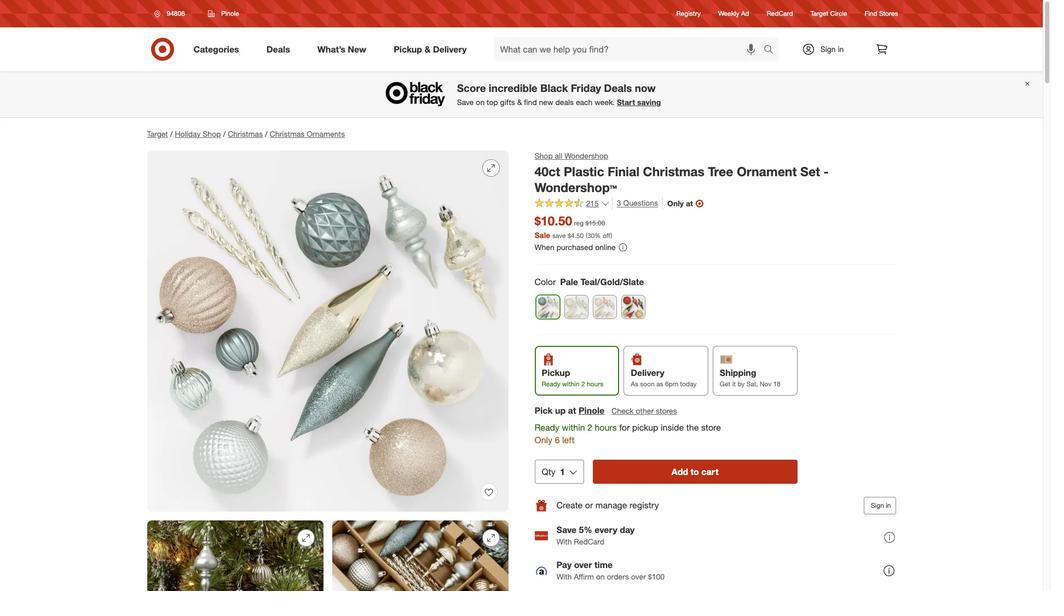 Task type: locate. For each thing, give the bounding box(es) containing it.
delivery up score
[[433, 44, 467, 55]]

when
[[535, 243, 555, 252]]

the
[[687, 422, 699, 433]]

target
[[811, 10, 829, 18], [147, 129, 168, 139]]

0 vertical spatial pinole
[[221, 9, 239, 18]]

sign inside button
[[871, 501, 884, 510]]

1 vertical spatial over
[[631, 572, 646, 582]]

delivery up soon
[[631, 367, 665, 378]]

holiday shop link
[[175, 129, 221, 139]]

0 horizontal spatial /
[[170, 129, 173, 139]]

0 horizontal spatial on
[[476, 98, 485, 107]]

0 vertical spatial within
[[562, 380, 580, 388]]

0 horizontal spatial sign
[[821, 44, 836, 54]]

teal/gold/slate
[[581, 277, 644, 288]]

inside
[[661, 422, 684, 433]]

1 vertical spatial deals
[[604, 82, 632, 94]]

2 / from the left
[[223, 129, 226, 139]]

1 vertical spatial on
[[596, 572, 605, 582]]

1 vertical spatial pinole
[[579, 405, 605, 416]]

search
[[759, 45, 785, 56]]

1 vertical spatial shop
[[535, 151, 553, 160]]

1 vertical spatial target
[[147, 129, 168, 139]]

create
[[557, 500, 583, 511]]

1 horizontal spatial in
[[886, 501, 891, 510]]

on inside the pay over time with affirm on orders over $100
[[596, 572, 605, 582]]

online
[[595, 243, 616, 252]]

1 vertical spatial redcard
[[574, 537, 605, 547]]

within up pick up at pinole
[[562, 380, 580, 388]]

save down score
[[457, 98, 474, 107]]

stores
[[656, 406, 677, 416]]

1 vertical spatial 2
[[588, 422, 593, 433]]

on left top
[[476, 98, 485, 107]]

save
[[553, 232, 566, 240]]

1 horizontal spatial only
[[668, 199, 684, 208]]

pale teal/gold/slate image
[[536, 296, 559, 319]]

0 horizontal spatial at
[[568, 405, 576, 416]]

0 horizontal spatial only
[[535, 435, 553, 446]]

deals
[[556, 98, 574, 107]]

2 up pinole button
[[582, 380, 585, 388]]

ready up pick
[[542, 380, 561, 388]]

save left 5%
[[557, 525, 577, 536]]

hours inside ready within 2 hours for pickup inside the store only 6 left
[[595, 422, 617, 433]]

pinole left the check
[[579, 405, 605, 416]]

ready
[[542, 380, 561, 388], [535, 422, 560, 433]]

0 vertical spatial in
[[838, 44, 844, 54]]

1 vertical spatial at
[[568, 405, 576, 416]]

4.50
[[571, 232, 584, 240]]

deals up start
[[604, 82, 632, 94]]

pickup & delivery
[[394, 44, 467, 55]]

pickup right new
[[394, 44, 422, 55]]

deals inside score incredible black friday deals now save on top gifts & find new deals each week. start saving
[[604, 82, 632, 94]]

check
[[612, 406, 634, 416]]

1 vertical spatial only
[[535, 435, 553, 446]]

0 horizontal spatial save
[[457, 98, 474, 107]]

ready inside ready within 2 hours for pickup inside the store only 6 left
[[535, 422, 560, 433]]

search button
[[759, 37, 785, 64]]

as
[[657, 380, 664, 388]]

1 horizontal spatial christmas
[[270, 129, 305, 139]]

affirm
[[574, 572, 594, 582]]

1 horizontal spatial sign
[[871, 501, 884, 510]]

what's new link
[[308, 37, 380, 61]]

christmas left ornaments
[[270, 129, 305, 139]]

add to cart button
[[593, 460, 798, 484]]

1 horizontal spatial &
[[517, 98, 522, 107]]

1 vertical spatial sign
[[871, 501, 884, 510]]

within inside ready within 2 hours for pickup inside the store only 6 left
[[562, 422, 585, 433]]

shop all wondershop 40ct plastic finial christmas tree ornament set - wondershop™
[[535, 151, 829, 195]]

0 vertical spatial &
[[425, 44, 431, 55]]

0 horizontal spatial redcard
[[574, 537, 605, 547]]

0 vertical spatial with
[[557, 537, 572, 547]]

pick
[[535, 405, 553, 416]]

target left circle
[[811, 10, 829, 18]]

0 vertical spatial pickup
[[394, 44, 422, 55]]

18
[[774, 380, 781, 388]]

start
[[617, 98, 635, 107]]

1 vertical spatial &
[[517, 98, 522, 107]]

1 horizontal spatial save
[[557, 525, 577, 536]]

0 horizontal spatial 2
[[582, 380, 585, 388]]

target left holiday in the top left of the page
[[147, 129, 168, 139]]

& inside score incredible black friday deals now save on top gifts & find new deals each week. start saving
[[517, 98, 522, 107]]

3
[[617, 199, 621, 208]]

0 horizontal spatial deals
[[267, 44, 290, 55]]

1 horizontal spatial delivery
[[631, 367, 665, 378]]

0 vertical spatial target
[[811, 10, 829, 18]]

with down pay on the bottom right of the page
[[557, 572, 572, 582]]

delivery as soon as 6pm today
[[631, 367, 697, 388]]

find
[[865, 10, 878, 18]]

/ left christmas link
[[223, 129, 226, 139]]

redcard
[[767, 10, 793, 18], [574, 537, 605, 547]]

1 / from the left
[[170, 129, 173, 139]]

deals left what's
[[267, 44, 290, 55]]

finial
[[608, 164, 640, 179]]

1 vertical spatial hours
[[595, 422, 617, 433]]

pickup up up
[[542, 367, 570, 378]]

delivery inside delivery as soon as 6pm today
[[631, 367, 665, 378]]

target / holiday shop / christmas / christmas ornaments
[[147, 129, 345, 139]]

0 vertical spatial deals
[[267, 44, 290, 55]]

3 questions link
[[612, 197, 658, 210]]

today
[[680, 380, 697, 388]]

0 vertical spatial redcard
[[767, 10, 793, 18]]

30
[[588, 232, 595, 240]]

hours inside pickup ready within 2 hours
[[587, 380, 604, 388]]

0 horizontal spatial sign in
[[821, 44, 844, 54]]

hours up pinole button
[[587, 380, 604, 388]]

1 horizontal spatial pinole
[[579, 405, 605, 416]]

at
[[686, 199, 693, 208], [568, 405, 576, 416]]

$10.50
[[535, 213, 572, 229]]

0 vertical spatial over
[[574, 560, 592, 571]]

ornament
[[737, 164, 797, 179]]

5%
[[579, 525, 592, 536]]

0 vertical spatial ready
[[542, 380, 561, 388]]

1 vertical spatial with
[[557, 572, 572, 582]]

at right up
[[568, 405, 576, 416]]

candy champagne image
[[565, 296, 588, 319]]

circle
[[831, 10, 848, 18]]

christmas inside shop all wondershop 40ct plastic finial christmas tree ornament set - wondershop™
[[643, 164, 705, 179]]

0 horizontal spatial delivery
[[433, 44, 467, 55]]

redcard link
[[767, 9, 793, 18]]

only left "6"
[[535, 435, 553, 446]]

week.
[[595, 98, 615, 107]]

0 vertical spatial hours
[[587, 380, 604, 388]]

$15.00
[[586, 219, 605, 227]]

1 horizontal spatial deals
[[604, 82, 632, 94]]

215 link
[[535, 197, 610, 211]]

delivery
[[433, 44, 467, 55], [631, 367, 665, 378]]

on down time
[[596, 572, 605, 582]]

with up pay on the bottom right of the page
[[557, 537, 572, 547]]

find stores link
[[865, 9, 898, 18]]

1 horizontal spatial 2
[[588, 422, 593, 433]]

holiday
[[175, 129, 201, 139]]

christmas up only at
[[643, 164, 705, 179]]

0 vertical spatial 2
[[582, 380, 585, 388]]

0 horizontal spatial over
[[574, 560, 592, 571]]

registry
[[677, 10, 701, 18]]

ornaments
[[307, 129, 345, 139]]

over left "$100"
[[631, 572, 646, 582]]

christmas
[[228, 129, 263, 139], [270, 129, 305, 139], [643, 164, 705, 179]]

1 with from the top
[[557, 537, 572, 547]]

redcard down 5%
[[574, 537, 605, 547]]

0 vertical spatial delivery
[[433, 44, 467, 55]]

$100
[[648, 572, 665, 582]]

pickup inside pickup & delivery link
[[394, 44, 422, 55]]

hours left for
[[595, 422, 617, 433]]

pickup
[[632, 422, 659, 433]]

now
[[635, 82, 656, 94]]

new
[[539, 98, 553, 107]]

target for target / holiday shop / christmas / christmas ornaments
[[147, 129, 168, 139]]

target for target circle
[[811, 10, 829, 18]]

/ right christmas link
[[265, 129, 268, 139]]

over up affirm
[[574, 560, 592, 571]]

for
[[619, 422, 630, 433]]

what's new
[[318, 44, 366, 55]]

0 horizontal spatial pinole
[[221, 9, 239, 18]]

as
[[631, 380, 639, 388]]

add
[[672, 466, 688, 477]]

0 horizontal spatial &
[[425, 44, 431, 55]]

only down shop all wondershop 40ct plastic finial christmas tree ornament set - wondershop™
[[668, 199, 684, 208]]

deals
[[267, 44, 290, 55], [604, 82, 632, 94]]

2
[[582, 380, 585, 388], [588, 422, 593, 433]]

christmas right holiday shop link
[[228, 129, 263, 139]]

redcard right ad
[[767, 10, 793, 18]]

0 vertical spatial save
[[457, 98, 474, 107]]

in
[[838, 44, 844, 54], [886, 501, 891, 510]]

1 horizontal spatial on
[[596, 572, 605, 582]]

1 vertical spatial within
[[562, 422, 585, 433]]

2 down pinole button
[[588, 422, 593, 433]]

1 vertical spatial pickup
[[542, 367, 570, 378]]

shop right holiday in the top left of the page
[[203, 129, 221, 139]]

0 vertical spatial at
[[686, 199, 693, 208]]

1 horizontal spatial pickup
[[542, 367, 570, 378]]

qty 1
[[542, 466, 565, 477]]

pickup inside pickup ready within 2 hours
[[542, 367, 570, 378]]

registry
[[630, 500, 659, 511]]

gifts
[[500, 98, 515, 107]]

0 horizontal spatial shop
[[203, 129, 221, 139]]

1 vertical spatial in
[[886, 501, 891, 510]]

2 horizontal spatial christmas
[[643, 164, 705, 179]]

new
[[348, 44, 366, 55]]

to
[[691, 466, 699, 477]]

1 horizontal spatial shop
[[535, 151, 553, 160]]

1 vertical spatial sign in
[[871, 501, 891, 510]]

within up left
[[562, 422, 585, 433]]

0 horizontal spatial pickup
[[394, 44, 422, 55]]

1 vertical spatial delivery
[[631, 367, 665, 378]]

1 horizontal spatial sign in
[[871, 501, 891, 510]]

1 horizontal spatial /
[[223, 129, 226, 139]]

)
[[611, 232, 612, 240]]

1 vertical spatial ready
[[535, 422, 560, 433]]

0 horizontal spatial target
[[147, 129, 168, 139]]

2 with from the top
[[557, 572, 572, 582]]

shop inside shop all wondershop 40ct plastic finial christmas tree ornament set - wondershop™
[[535, 151, 553, 160]]

0 vertical spatial only
[[668, 199, 684, 208]]

at down shop all wondershop 40ct plastic finial christmas tree ornament set - wondershop™
[[686, 199, 693, 208]]

pinole up categories "link"
[[221, 9, 239, 18]]

black
[[541, 82, 568, 94]]

redcard inside save 5% every day with redcard
[[574, 537, 605, 547]]

red/green/gold image
[[622, 296, 645, 319]]

/ right target 'link'
[[170, 129, 173, 139]]

2 horizontal spatial /
[[265, 129, 268, 139]]

0 vertical spatial on
[[476, 98, 485, 107]]

1 horizontal spatial target
[[811, 10, 829, 18]]

time
[[595, 560, 613, 571]]

categories
[[194, 44, 239, 55]]

find stores
[[865, 10, 898, 18]]

save inside score incredible black friday deals now save on top gifts & find new deals each week. start saving
[[457, 98, 474, 107]]

shop left all
[[535, 151, 553, 160]]

0 horizontal spatial in
[[838, 44, 844, 54]]

ready up "6"
[[535, 422, 560, 433]]

0 vertical spatial sign in
[[821, 44, 844, 54]]

0 horizontal spatial christmas
[[228, 129, 263, 139]]

1 vertical spatial save
[[557, 525, 577, 536]]

every
[[595, 525, 618, 536]]



Task type: vqa. For each thing, say whether or not it's contained in the screenshot.
Sold by
no



Task type: describe. For each thing, give the bounding box(es) containing it.
pickup for &
[[394, 44, 422, 55]]

1 horizontal spatial at
[[686, 199, 693, 208]]

40ct plastic finial christmas tree ornament set - wondershop™, 2 of 7 image
[[147, 521, 323, 591]]

40ct plastic finial christmas tree ornament set - wondershop™, 3 of 7 image
[[332, 521, 508, 591]]

sat,
[[747, 380, 758, 388]]

pinole button
[[579, 405, 605, 417]]

6pm
[[665, 380, 679, 388]]

weekly ad
[[719, 10, 750, 18]]

weekly
[[719, 10, 740, 18]]

target link
[[147, 129, 168, 139]]

0 vertical spatial shop
[[203, 129, 221, 139]]

target circle link
[[811, 9, 848, 18]]

or
[[585, 500, 593, 511]]

pay
[[557, 560, 572, 571]]

2 inside pickup ready within 2 hours
[[582, 380, 585, 388]]

sale
[[535, 231, 551, 240]]

color
[[535, 277, 556, 288]]

save 5% every day with redcard
[[557, 525, 635, 547]]

incredible
[[489, 82, 538, 94]]

create or manage registry
[[557, 500, 659, 511]]

check other stores
[[612, 406, 677, 416]]

1
[[560, 466, 565, 477]]

with inside the pay over time with affirm on orders over $100
[[557, 572, 572, 582]]

6
[[555, 435, 560, 446]]

soon
[[640, 380, 655, 388]]

it
[[733, 380, 736, 388]]

3 questions
[[617, 199, 658, 208]]

cart
[[702, 466, 719, 477]]

orders
[[607, 572, 629, 582]]

sign in inside button
[[871, 501, 891, 510]]

pinole button
[[201, 4, 246, 24]]

with inside save 5% every day with redcard
[[557, 537, 572, 547]]

in inside button
[[886, 501, 891, 510]]

up
[[555, 405, 566, 416]]

reg
[[574, 219, 584, 227]]

saving
[[637, 98, 661, 107]]

on inside score incredible black friday deals now save on top gifts & find new deals each week. start saving
[[476, 98, 485, 107]]

1 horizontal spatial over
[[631, 572, 646, 582]]

christmas ornaments link
[[270, 129, 345, 139]]

set
[[801, 164, 821, 179]]

left
[[562, 435, 575, 446]]

deals link
[[257, 37, 304, 61]]

what's
[[318, 44, 346, 55]]

friday
[[571, 82, 601, 94]]

pickup & delivery link
[[385, 37, 481, 61]]

off
[[603, 232, 611, 240]]

within inside pickup ready within 2 hours
[[562, 380, 580, 388]]

top
[[487, 98, 498, 107]]

40ct plastic finial christmas tree ornament set - wondershop™, 1 of 7 image
[[147, 151, 508, 512]]

each
[[576, 98, 593, 107]]

215
[[586, 199, 599, 208]]

other
[[636, 406, 654, 416]]

when purchased online
[[535, 243, 616, 252]]

categories link
[[184, 37, 253, 61]]

only inside ready within 2 hours for pickup inside the store only 6 left
[[535, 435, 553, 446]]

ready inside pickup ready within 2 hours
[[542, 380, 561, 388]]

all
[[555, 151, 563, 160]]

pinole inside dropdown button
[[221, 9, 239, 18]]

1 horizontal spatial redcard
[[767, 10, 793, 18]]

pay over time with affirm on orders over $100
[[557, 560, 665, 582]]

pale
[[560, 277, 578, 288]]

registry link
[[677, 9, 701, 18]]

sign in button
[[864, 497, 896, 515]]

$
[[568, 232, 571, 240]]

save inside save 5% every day with redcard
[[557, 525, 577, 536]]

0 vertical spatial sign
[[821, 44, 836, 54]]

target circle
[[811, 10, 848, 18]]

2 inside ready within 2 hours for pickup inside the store only 6 left
[[588, 422, 593, 433]]

pickup for ready
[[542, 367, 570, 378]]

wondershop™
[[535, 179, 617, 195]]

manage
[[596, 500, 627, 511]]

sign in link
[[793, 37, 861, 61]]

nov
[[760, 380, 772, 388]]

get
[[720, 380, 731, 388]]

3 / from the left
[[265, 129, 268, 139]]

image gallery element
[[147, 151, 508, 591]]

score
[[457, 82, 486, 94]]

day
[[620, 525, 635, 536]]

shipping
[[720, 367, 757, 378]]

What can we help you find? suggestions appear below search field
[[494, 37, 766, 61]]

by
[[738, 380, 745, 388]]

94806
[[167, 9, 185, 18]]

shipping get it by sat, nov 18
[[720, 367, 781, 388]]

wondershop
[[565, 151, 608, 160]]

pick up at pinole
[[535, 405, 605, 416]]

ad
[[741, 10, 750, 18]]

pink/champagne image
[[593, 296, 616, 319]]

christmas link
[[228, 129, 263, 139]]

check other stores button
[[611, 405, 678, 417]]

94806 button
[[147, 4, 197, 24]]

%
[[595, 232, 601, 240]]

color pale teal/gold/slate
[[535, 277, 644, 288]]

$10.50 reg $15.00 sale save $ 4.50 ( 30 % off )
[[535, 213, 612, 240]]



